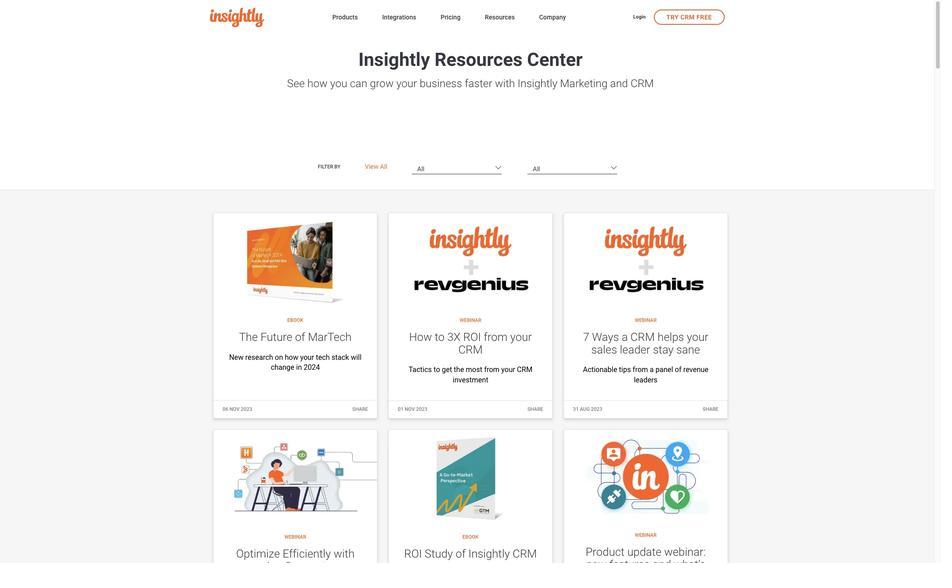 Task type: describe. For each thing, give the bounding box(es) containing it.
your inside new research on how your tech stack will change in 2024
[[300, 353, 314, 362]]

integrations
[[382, 14, 416, 21]]

how
[[409, 331, 432, 344]]

webinar for features
[[635, 533, 657, 538]]

your inside tactics to get the most from your crm investment
[[502, 366, 515, 374]]

leader
[[620, 343, 651, 356]]

stay
[[653, 343, 674, 356]]

helps
[[658, 331, 684, 344]]

3x
[[448, 331, 461, 344]]

webinar for from
[[460, 318, 482, 324]]

to for tactics
[[434, 366, 440, 374]]

share for 7 ways a crm helps your sales leader stay sane
[[703, 407, 719, 413]]

in
[[296, 363, 302, 372]]

1 horizontal spatial with
[[495, 77, 515, 90]]

try crm free
[[667, 13, 712, 21]]

future
[[261, 331, 293, 344]]

insightly logo link
[[210, 8, 318, 27]]

try
[[667, 13, 679, 21]]

roi inside how to 3x roi from your crm
[[463, 331, 481, 344]]

business
[[420, 77, 462, 90]]

insightly resources center
[[359, 49, 583, 70]]

all
[[380, 163, 388, 170]]

tips
[[619, 366, 631, 374]]

how inside new research on how your tech stack will change in 2024
[[285, 353, 299, 362]]

filter by
[[318, 164, 341, 170]]

optimize efficiently with appconnect
[[236, 548, 355, 563]]

product update webinar: new features and what'
[[586, 546, 706, 563]]

0 horizontal spatial roi
[[404, 548, 422, 561]]

login link
[[634, 13, 646, 21]]

your for from
[[511, 331, 532, 344]]

and inside product update webinar: new features and what'
[[653, 558, 672, 563]]

new
[[586, 558, 607, 563]]

ebook for insightly
[[463, 535, 479, 540]]

sane
[[677, 343, 701, 356]]

login
[[634, 14, 646, 20]]

your for helps
[[687, 331, 709, 344]]

2023 for the future of martech
[[241, 407, 252, 412]]

can
[[350, 77, 367, 90]]

the
[[239, 331, 258, 344]]

free
[[697, 13, 712, 21]]

product
[[586, 546, 625, 559]]

0 vertical spatial resources
[[485, 14, 515, 21]]

products link
[[332, 12, 358, 24]]

a inside 7 ways a crm helps your sales leader stay sane
[[622, 331, 628, 344]]

06
[[223, 407, 228, 412]]

webinar up 'optimize efficiently with appconnect'
[[285, 535, 306, 540]]

2024
[[304, 363, 320, 372]]

try crm free link
[[654, 9, 725, 25]]

webinar:
[[665, 546, 706, 559]]

features
[[610, 558, 650, 563]]

see
[[287, 77, 305, 90]]

try crm free button
[[654, 9, 725, 25]]

of for roi study of insightly crm
[[456, 548, 466, 561]]

crm inside button
[[681, 13, 695, 21]]

share for how to 3x roi from your crm
[[528, 407, 544, 413]]

a inside actionable tips from a panel of revenue leaders
[[650, 366, 654, 374]]

webinar for helps
[[635, 318, 657, 324]]

by
[[335, 164, 341, 170]]

tactics to get the most from your crm investment
[[409, 366, 533, 384]]

view
[[365, 163, 379, 170]]

roi study of insightly crm
[[404, 548, 537, 561]]

marketing
[[560, 77, 608, 90]]

2023 for how to 3x roi from your crm
[[416, 407, 428, 413]]

change
[[271, 363, 294, 372]]

2023 for 7 ways a crm helps your sales leader stay sane
[[591, 407, 603, 413]]

7 ways a crm helps your sales leader stay sane
[[583, 331, 709, 356]]

from inside actionable tips from a panel of revenue leaders
[[633, 366, 648, 374]]

optimize
[[236, 548, 280, 561]]

01 nov 2023
[[398, 407, 428, 413]]

stack
[[332, 353, 349, 362]]

leaders
[[634, 376, 658, 384]]

ways
[[592, 331, 619, 344]]

filter
[[318, 164, 333, 170]]

sales
[[592, 343, 618, 356]]



Task type: locate. For each thing, give the bounding box(es) containing it.
research
[[245, 353, 273, 362]]

2 horizontal spatial share
[[703, 407, 719, 413]]

nov right 01
[[405, 407, 415, 413]]

share
[[352, 407, 368, 412], [528, 407, 544, 413], [703, 407, 719, 413]]

how to 3x roi from your crm
[[409, 331, 532, 356]]

2 vertical spatial of
[[456, 548, 466, 561]]

and
[[611, 77, 628, 90], [653, 558, 672, 563]]

share down revenue
[[703, 407, 719, 413]]

tactics
[[409, 366, 432, 374]]

study
[[425, 548, 453, 561]]

center
[[527, 49, 583, 70]]

0 horizontal spatial insightly
[[359, 49, 430, 70]]

of right study
[[456, 548, 466, 561]]

from right most
[[484, 366, 500, 374]]

crm
[[681, 13, 695, 21], [631, 77, 654, 90], [631, 331, 655, 344], [459, 343, 483, 356], [517, 366, 533, 374], [513, 548, 537, 561]]

share left 01
[[352, 407, 368, 412]]

view all
[[365, 163, 388, 170]]

tech
[[316, 353, 330, 362]]

2023 right 01
[[416, 407, 428, 413]]

grow
[[370, 77, 394, 90]]

7
[[583, 331, 590, 344]]

integrations link
[[382, 12, 416, 24]]

1 horizontal spatial share
[[528, 407, 544, 413]]

most
[[466, 366, 483, 374]]

0 vertical spatial roi
[[463, 331, 481, 344]]

ebook up roi study of insightly crm
[[463, 535, 479, 540]]

ebook for martech
[[288, 318, 303, 324]]

company
[[539, 14, 566, 21]]

to
[[435, 331, 445, 344], [434, 366, 440, 374]]

a right the "ways"
[[622, 331, 628, 344]]

to inside tactics to get the most from your crm investment
[[434, 366, 440, 374]]

to inside how to 3x roi from your crm
[[435, 331, 445, 344]]

to left 3x
[[435, 331, 445, 344]]

resources link
[[485, 12, 515, 24]]

1 vertical spatial of
[[675, 366, 682, 374]]

webinar up update
[[635, 533, 657, 538]]

with
[[495, 77, 515, 90], [334, 548, 355, 561]]

update
[[628, 546, 662, 559]]

0 horizontal spatial nov
[[230, 407, 240, 412]]

0 horizontal spatial of
[[295, 331, 305, 344]]

1 vertical spatial with
[[334, 548, 355, 561]]

1 horizontal spatial how
[[308, 77, 328, 90]]

your for grow
[[397, 77, 417, 90]]

resources
[[485, 14, 515, 21], [435, 49, 523, 70]]

with right faster in the top of the page
[[495, 77, 515, 90]]

0 vertical spatial and
[[611, 77, 628, 90]]

faster
[[465, 77, 493, 90]]

see how you can grow your business faster with insightly marketing and crm
[[287, 77, 654, 90]]

will
[[351, 353, 362, 362]]

roi left study
[[404, 548, 422, 561]]

0 vertical spatial a
[[622, 331, 628, 344]]

insightly logo image
[[210, 8, 264, 27]]

crm inside how to 3x roi from your crm
[[459, 343, 483, 356]]

share left the 31
[[528, 407, 544, 413]]

to for how
[[435, 331, 445, 344]]

2 vertical spatial insightly
[[469, 548, 510, 561]]

2 horizontal spatial insightly
[[518, 77, 558, 90]]

1 vertical spatial how
[[285, 353, 299, 362]]

nov for how to 3x roi from your crm
[[405, 407, 415, 413]]

how
[[308, 77, 328, 90], [285, 353, 299, 362]]

0 vertical spatial with
[[495, 77, 515, 90]]

the future of martech
[[239, 331, 352, 344]]

efficiently
[[283, 548, 331, 561]]

2023 right 06
[[241, 407, 252, 412]]

actionable tips from a panel of revenue leaders
[[583, 366, 709, 384]]

0 horizontal spatial with
[[334, 548, 355, 561]]

of right panel
[[675, 366, 682, 374]]

0 horizontal spatial share
[[352, 407, 368, 412]]

new
[[229, 353, 244, 362]]

1 vertical spatial and
[[653, 558, 672, 563]]

your inside how to 3x roi from your crm
[[511, 331, 532, 344]]

your inside 7 ways a crm helps your sales leader stay sane
[[687, 331, 709, 344]]

you
[[330, 77, 348, 90]]

0 vertical spatial how
[[308, 77, 328, 90]]

revenue
[[684, 366, 709, 374]]

roi
[[463, 331, 481, 344], [404, 548, 422, 561]]

pricing link
[[441, 12, 461, 24]]

appconnect
[[265, 560, 326, 563]]

webinar
[[460, 318, 482, 324], [635, 318, 657, 324], [635, 533, 657, 538], [285, 535, 306, 540]]

1 horizontal spatial roi
[[463, 331, 481, 344]]

pricing
[[441, 14, 461, 21]]

investment
[[453, 376, 489, 384]]

2023 right aug
[[591, 407, 603, 413]]

2023
[[241, 407, 252, 412], [416, 407, 428, 413], [591, 407, 603, 413]]

from inside how to 3x roi from your crm
[[484, 331, 508, 344]]

from inside tactics to get the most from your crm investment
[[484, 366, 500, 374]]

ebook
[[288, 318, 303, 324], [463, 535, 479, 540]]

1 horizontal spatial ebook
[[463, 535, 479, 540]]

01
[[398, 407, 404, 413]]

your
[[397, 77, 417, 90], [511, 331, 532, 344], [687, 331, 709, 344], [300, 353, 314, 362], [502, 366, 515, 374]]

0 horizontal spatial a
[[622, 331, 628, 344]]

06 nov 2023
[[223, 407, 252, 412]]

of right future
[[295, 331, 305, 344]]

crm inside 7 ways a crm helps your sales leader stay sane
[[631, 331, 655, 344]]

crm inside tactics to get the most from your crm investment
[[517, 366, 533, 374]]

panel
[[656, 366, 673, 374]]

1 horizontal spatial of
[[456, 548, 466, 561]]

webinar up 7 ways a crm helps your sales leader stay sane
[[635, 318, 657, 324]]

0 horizontal spatial how
[[285, 353, 299, 362]]

0 horizontal spatial ebook
[[288, 318, 303, 324]]

roi right 3x
[[463, 331, 481, 344]]

1 horizontal spatial a
[[650, 366, 654, 374]]

ebook up the future of martech
[[288, 318, 303, 324]]

1 horizontal spatial insightly
[[469, 548, 510, 561]]

with right efficiently
[[334, 548, 355, 561]]

how left you
[[308, 77, 328, 90]]

to left get
[[434, 366, 440, 374]]

nov right 06
[[230, 407, 240, 412]]

a up leaders
[[650, 366, 654, 374]]

31
[[573, 407, 579, 413]]

1 vertical spatial ebook
[[463, 535, 479, 540]]

0 horizontal spatial 2023
[[241, 407, 252, 412]]

and right features
[[653, 558, 672, 563]]

2 horizontal spatial 2023
[[591, 407, 603, 413]]

company link
[[539, 12, 566, 24]]

1 horizontal spatial and
[[653, 558, 672, 563]]

share for the future of martech
[[352, 407, 368, 412]]

from up leaders
[[633, 366, 648, 374]]

how up in
[[285, 353, 299, 362]]

on
[[275, 353, 283, 362]]

new research on how your tech stack will change in 2024
[[229, 353, 362, 372]]

31 aug 2023
[[573, 407, 603, 413]]

a
[[622, 331, 628, 344], [650, 366, 654, 374]]

1 horizontal spatial 2023
[[416, 407, 428, 413]]

0 vertical spatial ebook
[[288, 318, 303, 324]]

webinar up how to 3x roi from your crm
[[460, 318, 482, 324]]

of inside actionable tips from a panel of revenue leaders
[[675, 366, 682, 374]]

1 vertical spatial to
[[434, 366, 440, 374]]

1 vertical spatial a
[[650, 366, 654, 374]]

1 vertical spatial resources
[[435, 49, 523, 70]]

the
[[454, 366, 464, 374]]

from right 3x
[[484, 331, 508, 344]]

of
[[295, 331, 305, 344], [675, 366, 682, 374], [456, 548, 466, 561]]

of for the future of martech
[[295, 331, 305, 344]]

nov for the future of martech
[[230, 407, 240, 412]]

0 vertical spatial of
[[295, 331, 305, 344]]

1 vertical spatial roi
[[404, 548, 422, 561]]

and right marketing on the top
[[611, 77, 628, 90]]

martech
[[308, 331, 352, 344]]

0 vertical spatial to
[[435, 331, 445, 344]]

get
[[442, 366, 452, 374]]

1 horizontal spatial nov
[[405, 407, 415, 413]]

0 horizontal spatial and
[[611, 77, 628, 90]]

0 vertical spatial insightly
[[359, 49, 430, 70]]

1 vertical spatial insightly
[[518, 77, 558, 90]]

aug
[[580, 407, 590, 413]]

actionable
[[583, 366, 618, 374]]

with inside 'optimize efficiently with appconnect'
[[334, 548, 355, 561]]

products
[[332, 14, 358, 21]]

2 horizontal spatial of
[[675, 366, 682, 374]]

from
[[484, 331, 508, 344], [484, 366, 500, 374], [633, 366, 648, 374]]



Task type: vqa. For each thing, say whether or not it's contained in the screenshot.
Enterprise
no



